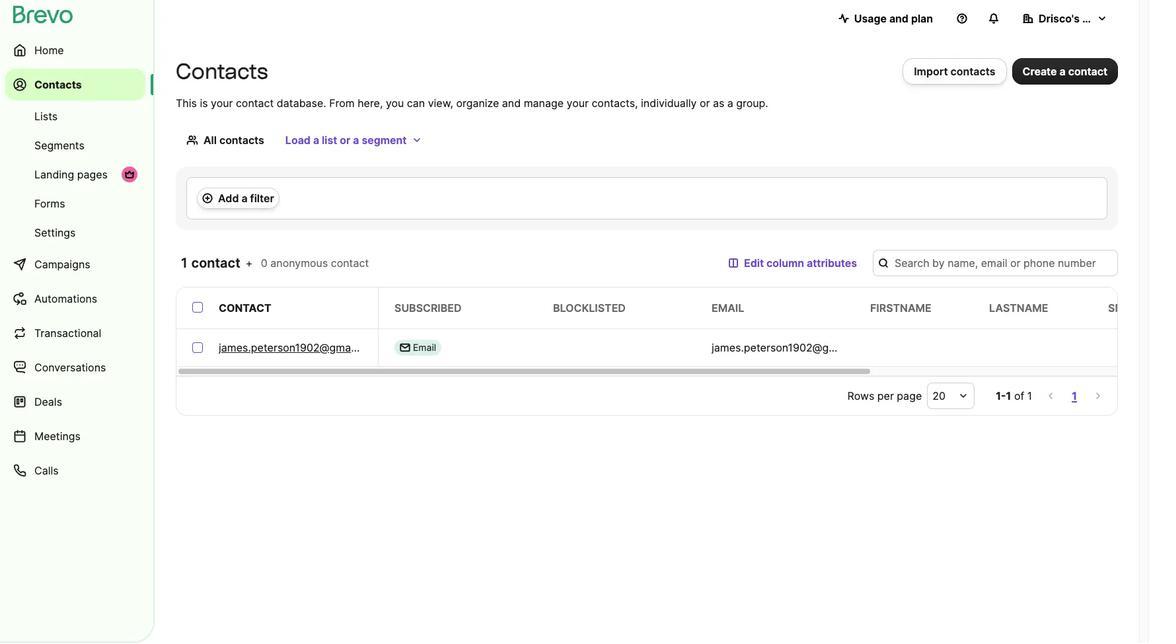 Task type: locate. For each thing, give the bounding box(es) containing it.
contacts right all
[[219, 134, 264, 147]]

james.peterson1902@gmail.com link
[[219, 340, 380, 356]]

contacts inside button
[[951, 65, 996, 78]]

a for load a list or a segment
[[313, 134, 319, 147]]

filter
[[250, 192, 274, 205]]

landing
[[34, 168, 74, 181]]

segment
[[362, 134, 407, 147]]

0 vertical spatial contacts
[[951, 65, 996, 78]]

from
[[329, 96, 355, 110]]

lastname
[[989, 301, 1049, 315]]

manage
[[524, 96, 564, 110]]

this is your contact database. from here, you can view, organize and manage your contacts, individually or as a group.
[[176, 96, 769, 110]]

rows
[[848, 389, 875, 403]]

campaigns
[[34, 258, 90, 271]]

1 vertical spatial contacts
[[219, 134, 264, 147]]

a
[[1060, 65, 1066, 78], [728, 96, 734, 110], [313, 134, 319, 147], [353, 134, 359, 147], [242, 192, 248, 205]]

calls
[[34, 464, 59, 477]]

edit
[[744, 256, 764, 270]]

meetings
[[34, 430, 81, 443]]

all contacts
[[204, 134, 264, 147]]

contacts
[[951, 65, 996, 78], [219, 134, 264, 147]]

1-
[[996, 389, 1006, 403]]

1 james.peterson1902@gmail.com from the left
[[219, 341, 380, 354]]

this
[[176, 96, 197, 110]]

drinks
[[1083, 12, 1116, 25]]

contact right "create"
[[1069, 65, 1108, 78]]

email
[[413, 342, 436, 353]]

rows per page
[[848, 389, 922, 403]]

firstname
[[870, 301, 932, 315]]

your right manage
[[567, 96, 589, 110]]

view,
[[428, 96, 453, 110]]

1 horizontal spatial and
[[890, 12, 909, 25]]

email
[[712, 301, 744, 315]]

can
[[407, 96, 425, 110]]

a right as
[[728, 96, 734, 110]]

page
[[897, 389, 922, 403]]

james.peterson1902@gmail.com
[[219, 341, 380, 354], [712, 341, 874, 354]]

1 vertical spatial or
[[340, 134, 351, 147]]

contact
[[1069, 65, 1108, 78], [236, 96, 274, 110], [191, 255, 240, 271], [331, 256, 369, 270]]

and inside button
[[890, 12, 909, 25]]

1
[[181, 255, 188, 271], [1006, 389, 1012, 403], [1028, 389, 1033, 403], [1072, 389, 1077, 403]]

or left as
[[700, 96, 710, 110]]

landing pages link
[[5, 161, 145, 188]]

contact right anonymous
[[331, 256, 369, 270]]

individually
[[641, 96, 697, 110]]

organize
[[456, 96, 499, 110]]

add a filter button
[[197, 188, 279, 209]]

drisco's drinks button
[[1013, 5, 1118, 32]]

transactional
[[34, 327, 101, 340]]

calls link
[[5, 455, 145, 486]]

or
[[700, 96, 710, 110], [340, 134, 351, 147]]

contacts for import contacts
[[951, 65, 996, 78]]

left___c25ys image
[[400, 342, 410, 353]]

1 vertical spatial and
[[502, 96, 521, 110]]

1 horizontal spatial contacts
[[176, 59, 268, 84]]

is
[[200, 96, 208, 110]]

you
[[386, 96, 404, 110]]

forms
[[34, 197, 65, 210]]

automations
[[34, 292, 97, 305]]

1 horizontal spatial your
[[567, 96, 589, 110]]

0 horizontal spatial your
[[211, 96, 233, 110]]

create a contact
[[1023, 65, 1108, 78]]

a for create a contact
[[1060, 65, 1066, 78]]

contacts up is in the left of the page
[[176, 59, 268, 84]]

contact
[[219, 301, 271, 315]]

2 james.peterson1902@gmail.com from the left
[[712, 341, 874, 354]]

and
[[890, 12, 909, 25], [502, 96, 521, 110]]

of
[[1014, 389, 1025, 403]]

1 contact + 0 anonymous contact
[[181, 255, 369, 271]]

0 horizontal spatial james.peterson1902@gmail.com
[[219, 341, 380, 354]]

a inside 'button'
[[1060, 65, 1066, 78]]

or right list
[[340, 134, 351, 147]]

1 your from the left
[[211, 96, 233, 110]]

0 horizontal spatial or
[[340, 134, 351, 147]]

contact left +
[[191, 255, 240, 271]]

conversations
[[34, 361, 106, 374]]

plan
[[911, 12, 933, 25]]

1 horizontal spatial contacts
[[951, 65, 996, 78]]

your right is in the left of the page
[[211, 96, 233, 110]]

here,
[[358, 96, 383, 110]]

a left list
[[313, 134, 319, 147]]

0 vertical spatial and
[[890, 12, 909, 25]]

contacts right the import at the top right of the page
[[951, 65, 996, 78]]

contacts
[[176, 59, 268, 84], [34, 78, 82, 91]]

1 horizontal spatial james.peterson1902@gmail.com
[[712, 341, 874, 354]]

a right add
[[242, 192, 248, 205]]

0 vertical spatial or
[[700, 96, 710, 110]]

import contacts button
[[903, 58, 1007, 85]]

meetings link
[[5, 420, 145, 452]]

and left plan
[[890, 12, 909, 25]]

0 horizontal spatial contacts
[[219, 134, 264, 147]]

and left manage
[[502, 96, 521, 110]]

a right "create"
[[1060, 65, 1066, 78]]

usage
[[854, 12, 887, 25]]

your
[[211, 96, 233, 110], [567, 96, 589, 110]]

contacts up lists
[[34, 78, 82, 91]]



Task type: describe. For each thing, give the bounding box(es) containing it.
attributes
[[807, 256, 857, 270]]

or inside button
[[340, 134, 351, 147]]

left___rvooi image
[[124, 169, 135, 180]]

home
[[34, 44, 64, 57]]

sms
[[1108, 301, 1132, 315]]

usage and plan button
[[828, 5, 944, 32]]

contact inside 1 contact + 0 anonymous contact
[[331, 256, 369, 270]]

create
[[1023, 65, 1057, 78]]

1 button
[[1070, 387, 1080, 405]]

import
[[914, 65, 948, 78]]

a for add a filter
[[242, 192, 248, 205]]

anonymous
[[271, 256, 328, 270]]

campaigns link
[[5, 249, 145, 280]]

0 horizontal spatial contacts
[[34, 78, 82, 91]]

add a filter
[[218, 192, 274, 205]]

import contacts
[[914, 65, 996, 78]]

Search by name, email or phone number search field
[[873, 250, 1118, 276]]

deals
[[34, 395, 62, 408]]

per
[[878, 389, 894, 403]]

settings
[[34, 226, 76, 239]]

group.
[[736, 96, 769, 110]]

all
[[204, 134, 217, 147]]

create a contact button
[[1012, 58, 1118, 85]]

transactional link
[[5, 317, 145, 349]]

1 horizontal spatial or
[[700, 96, 710, 110]]

blocklisted
[[553, 301, 626, 315]]

0 horizontal spatial and
[[502, 96, 521, 110]]

list
[[322, 134, 337, 147]]

as
[[713, 96, 725, 110]]

lists
[[34, 110, 58, 123]]

segments
[[34, 139, 85, 152]]

+
[[246, 256, 253, 270]]

lists link
[[5, 103, 145, 130]]

forms link
[[5, 190, 145, 217]]

add
[[218, 192, 239, 205]]

contact inside 'button'
[[1069, 65, 1108, 78]]

20 button
[[927, 383, 975, 409]]

database.
[[277, 96, 326, 110]]

column
[[767, 256, 804, 270]]

subscribed
[[395, 301, 462, 315]]

load
[[285, 134, 311, 147]]

pages
[[77, 168, 108, 181]]

contacts link
[[5, 69, 145, 100]]

drisco's
[[1039, 12, 1080, 25]]

1-1 of 1
[[996, 389, 1033, 403]]

contact up "all contacts"
[[236, 96, 274, 110]]

20
[[933, 389, 946, 403]]

home link
[[5, 34, 145, 66]]

landing pages
[[34, 168, 108, 181]]

deals link
[[5, 386, 145, 418]]

0
[[261, 256, 268, 270]]

segments link
[[5, 132, 145, 159]]

edit column attributes button
[[718, 250, 868, 276]]

conversations link
[[5, 352, 145, 383]]

usage and plan
[[854, 12, 933, 25]]

drisco's drinks
[[1039, 12, 1116, 25]]

1 inside button
[[1072, 389, 1077, 403]]

automations link
[[5, 283, 145, 315]]

edit column attributes
[[744, 256, 857, 270]]

contacts,
[[592, 96, 638, 110]]

contacts for all contacts
[[219, 134, 264, 147]]

load a list or a segment button
[[275, 127, 433, 153]]

2 your from the left
[[567, 96, 589, 110]]

a right list
[[353, 134, 359, 147]]

settings link
[[5, 219, 145, 246]]

load a list or a segment
[[285, 134, 407, 147]]



Task type: vqa. For each thing, say whether or not it's contained in the screenshot.
Be at top
no



